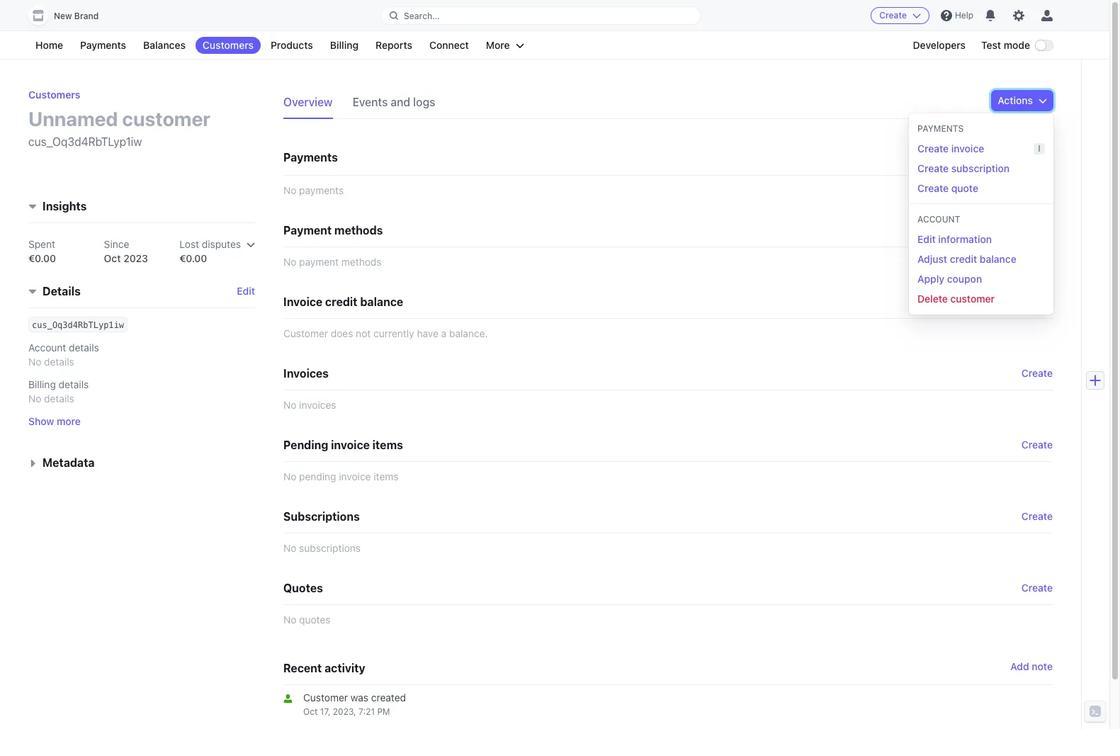 Task type: vqa. For each thing, say whether or not it's contained in the screenshot.
resolved
no



Task type: locate. For each thing, give the bounding box(es) containing it.
customer for customer does not currently have a balance.
[[284, 328, 328, 340]]

1 vertical spatial billing
[[28, 379, 56, 391]]

1 vertical spatial edit
[[237, 285, 255, 297]]

€0.00
[[28, 253, 56, 265], [180, 253, 207, 265]]

invoice up create subscription
[[952, 143, 985, 155]]

0 vertical spatial account
[[918, 214, 961, 225]]

svg image
[[1039, 96, 1048, 105]]

1 vertical spatial cus_oq3d4rbtlyp1iw
[[32, 321, 124, 331]]

customers link up unnamed
[[28, 89, 80, 101]]

1 create link from the top
[[1022, 367, 1054, 381]]

create invoice link
[[913, 139, 1052, 159]]

create
[[880, 10, 907, 21], [918, 143, 949, 155], [1022, 151, 1054, 163], [918, 162, 949, 174], [918, 182, 949, 194], [1022, 367, 1054, 379], [1022, 439, 1054, 451], [1022, 511, 1054, 523], [1022, 582, 1054, 594]]

balance
[[980, 253, 1017, 265], [360, 296, 404, 308], [1017, 296, 1054, 308]]

billing for billing details no details
[[28, 379, 56, 391]]

credit for invoice
[[325, 296, 358, 308]]

subscriptions
[[299, 542, 361, 554]]

tab list containing overview
[[284, 91, 456, 119]]

adjust down apply coupon button
[[984, 296, 1014, 308]]

0 horizontal spatial customer
[[122, 107, 211, 130]]

billing left reports
[[330, 39, 359, 51]]

0 horizontal spatial customers link
[[28, 89, 80, 101]]

details up billing details no details
[[44, 356, 74, 368]]

no up billing details no details
[[28, 356, 41, 368]]

balance up customer does not currently have a balance.
[[360, 296, 404, 308]]

invoice
[[284, 296, 323, 308]]

0 vertical spatial customers
[[203, 39, 254, 51]]

1 vertical spatial items
[[374, 471, 399, 483]]

edit button
[[237, 285, 255, 299]]

credit up coupon
[[951, 253, 978, 265]]

customers
[[203, 39, 254, 51], [28, 89, 80, 101]]

customers link
[[196, 37, 261, 54], [28, 89, 80, 101]]

customers inside customers unnamed customer cus_oq3d4rbtlyp1iw
[[28, 89, 80, 101]]

lost disputes
[[180, 239, 241, 251]]

pending
[[284, 439, 329, 452]]

no left quotes
[[284, 614, 297, 626]]

search…
[[404, 10, 440, 21]]

methods up no payment methods
[[335, 224, 383, 237]]

no up show
[[28, 393, 41, 405]]

create subscription
[[918, 162, 1010, 174]]

create invoice
[[918, 143, 985, 155]]

logs
[[414, 96, 436, 108]]

coupon
[[948, 273, 983, 285]]

no left invoices
[[284, 399, 297, 411]]

payments up create invoice
[[918, 123, 964, 134]]

customer
[[122, 107, 211, 130], [951, 293, 996, 305]]

1 horizontal spatial adjust
[[984, 296, 1014, 308]]

invoice down pending invoice items at left
[[339, 471, 371, 483]]

account down cus_oq3d4rbtlyp1iw button
[[28, 342, 66, 354]]

no left "payments"
[[284, 184, 297, 196]]

no left pending on the left of page
[[284, 471, 297, 483]]

0 horizontal spatial payments
[[80, 39, 126, 51]]

1 horizontal spatial account
[[918, 214, 961, 225]]

overview
[[284, 96, 333, 108]]

2 horizontal spatial payments
[[918, 123, 964, 134]]

invoice for pending
[[331, 439, 370, 452]]

customer for customer was created oct 17, 2023, 7:21 pm
[[303, 692, 348, 704]]

0 horizontal spatial customers
[[28, 89, 80, 101]]

1 vertical spatial adjust
[[984, 296, 1014, 308]]

2 create link from the top
[[1022, 581, 1054, 596]]

€0.00 down spent
[[28, 253, 56, 265]]

0 vertical spatial edit
[[918, 233, 936, 245]]

balance down apply coupon button
[[1017, 296, 1054, 308]]

2 vertical spatial payments
[[284, 151, 338, 164]]

adjust inside adjust credit balance button
[[918, 253, 948, 265]]

customer
[[284, 328, 328, 340], [303, 692, 348, 704]]

customer up the "17,"
[[303, 692, 348, 704]]

create button for payments
[[1022, 147, 1054, 167]]

details
[[43, 285, 81, 298]]

oct down since
[[104, 253, 121, 265]]

payments up "no payments"
[[284, 151, 338, 164]]

edit down disputes
[[237, 285, 255, 297]]

delete customer button
[[913, 289, 1052, 309]]

1 vertical spatial invoice
[[331, 439, 370, 452]]

1 vertical spatial customer
[[303, 692, 348, 704]]

events and logs
[[353, 96, 436, 108]]

home
[[35, 39, 63, 51]]

customers link left products link
[[196, 37, 261, 54]]

customer down invoice
[[284, 328, 328, 340]]

balance down edit information button
[[980, 253, 1017, 265]]

2023,
[[333, 707, 356, 718]]

1 horizontal spatial oct
[[303, 707, 318, 718]]

1 horizontal spatial customer
[[951, 293, 996, 305]]

oct inside the since oct 2023
[[104, 253, 121, 265]]

0 vertical spatial customers link
[[196, 37, 261, 54]]

create link
[[1022, 367, 1054, 381], [1022, 581, 1054, 596]]

cus_oq3d4rbtlyp1iw
[[28, 135, 142, 148], [32, 321, 124, 331]]

oct left the "17,"
[[303, 707, 318, 718]]

events and logs button
[[353, 91, 444, 119]]

account up the edit information
[[918, 214, 961, 225]]

show
[[28, 416, 54, 428]]

brand
[[74, 11, 99, 21]]

adjust credit balance button
[[913, 250, 1052, 269]]

details
[[69, 342, 99, 354], [44, 356, 74, 368], [59, 379, 89, 391], [44, 393, 74, 405]]

no
[[284, 184, 297, 196], [284, 256, 297, 268], [28, 356, 41, 368], [28, 393, 41, 405], [284, 399, 297, 411], [284, 471, 297, 483], [284, 542, 297, 554], [284, 614, 297, 626]]

billing details no details
[[28, 379, 89, 405]]

customers left products
[[203, 39, 254, 51]]

0 vertical spatial billing
[[330, 39, 359, 51]]

1 €0.00 from the left
[[28, 253, 56, 265]]

apply coupon button
[[913, 269, 1052, 289]]

0 horizontal spatial edit
[[237, 285, 255, 297]]

adjust inside adjust balance button
[[984, 296, 1014, 308]]

customer was created oct 17, 2023, 7:21 pm
[[303, 692, 406, 718]]

balances link
[[136, 37, 193, 54]]

balance for adjust credit balance
[[980, 253, 1017, 265]]

0 vertical spatial customer
[[122, 107, 211, 130]]

1 vertical spatial customers
[[28, 89, 80, 101]]

no left subscriptions
[[284, 542, 297, 554]]

no left payment
[[284, 256, 297, 268]]

adjust
[[918, 253, 948, 265], [984, 296, 1014, 308]]

1 horizontal spatial customers
[[203, 39, 254, 51]]

tab list
[[284, 91, 456, 119]]

invoice
[[952, 143, 985, 155], [331, 439, 370, 452], [339, 471, 371, 483]]

create quote
[[918, 182, 979, 194]]

recent activity
[[284, 662, 366, 675]]

invoice up no pending invoice items
[[331, 439, 370, 452]]

items
[[373, 439, 403, 452], [374, 471, 399, 483]]

0 horizontal spatial billing
[[28, 379, 56, 391]]

0 horizontal spatial adjust
[[918, 253, 948, 265]]

details down cus_oq3d4rbtlyp1iw button
[[69, 342, 99, 354]]

information
[[939, 233, 993, 245]]

0 vertical spatial create link
[[1022, 367, 1054, 381]]

adjust for adjust balance
[[984, 296, 1014, 308]]

payment methods
[[284, 224, 383, 237]]

no for no invoices
[[284, 399, 297, 411]]

0 horizontal spatial account
[[28, 342, 66, 354]]

spent €0.00
[[28, 239, 56, 265]]

payments down brand
[[80, 39, 126, 51]]

2 €0.00 from the left
[[180, 253, 207, 265]]

cus_oq3d4rbtlyp1iw down unnamed
[[28, 135, 142, 148]]

items down pending invoice items at left
[[374, 471, 399, 483]]

customers up unnamed
[[28, 89, 80, 101]]

no inside billing details no details
[[28, 393, 41, 405]]

0 horizontal spatial €0.00
[[28, 253, 56, 265]]

edit information
[[918, 233, 993, 245]]

0 vertical spatial adjust
[[918, 253, 948, 265]]

billing inside billing details no details
[[28, 379, 56, 391]]

items up no pending invoice items
[[373, 439, 403, 452]]

credit inside button
[[951, 253, 978, 265]]

€0.00 down lost
[[180, 253, 207, 265]]

1 vertical spatial create link
[[1022, 581, 1054, 596]]

1 vertical spatial oct
[[303, 707, 318, 718]]

and
[[391, 96, 411, 108]]

credit up does
[[325, 296, 358, 308]]

customer inside customer was created oct 17, 2023, 7:21 pm
[[303, 692, 348, 704]]

delete
[[918, 293, 949, 305]]

not
[[356, 328, 371, 340]]

7:21
[[359, 707, 375, 718]]

no for no quotes
[[284, 614, 297, 626]]

0 vertical spatial oct
[[104, 253, 121, 265]]

billing
[[330, 39, 359, 51], [28, 379, 56, 391]]

adjust for adjust credit balance
[[918, 253, 948, 265]]

1 vertical spatial credit
[[325, 296, 358, 308]]

no payment methods
[[284, 256, 382, 268]]

customers unnamed customer cus_oq3d4rbtlyp1iw
[[28, 89, 211, 148]]

products
[[271, 39, 313, 51]]

currently
[[374, 328, 415, 340]]

0 vertical spatial credit
[[951, 253, 978, 265]]

invoices
[[284, 367, 329, 380]]

payment
[[284, 224, 332, 237]]

edit inside button
[[918, 233, 936, 245]]

methods down payment methods
[[342, 256, 382, 268]]

adjust up apply
[[918, 253, 948, 265]]

account for account
[[918, 214, 961, 225]]

cus_oq3d4rbtlyp1iw up account details no details
[[32, 321, 124, 331]]

0 vertical spatial cus_oq3d4rbtlyp1iw
[[28, 135, 142, 148]]

1 vertical spatial payments
[[918, 123, 964, 134]]

cus_oq3d4rbtlyp1iw inside customers unnamed customer cus_oq3d4rbtlyp1iw
[[28, 135, 142, 148]]

1 horizontal spatial billing
[[330, 39, 359, 51]]

0 horizontal spatial credit
[[325, 296, 358, 308]]

since
[[104, 239, 129, 251]]

1 horizontal spatial credit
[[951, 253, 978, 265]]

1 horizontal spatial edit
[[918, 233, 936, 245]]

adjust balance
[[984, 296, 1054, 308]]

events
[[353, 96, 388, 108]]

no subscriptions
[[284, 542, 361, 554]]

0 vertical spatial invoice
[[952, 143, 985, 155]]

billing down account details no details
[[28, 379, 56, 391]]

1 vertical spatial customer
[[951, 293, 996, 305]]

edit left information
[[918, 233, 936, 245]]

0 vertical spatial items
[[373, 439, 403, 452]]

1 vertical spatial account
[[28, 342, 66, 354]]

0 vertical spatial customer
[[284, 328, 328, 340]]

0 horizontal spatial oct
[[104, 253, 121, 265]]

methods
[[335, 224, 383, 237], [342, 256, 382, 268]]

credit
[[951, 253, 978, 265], [325, 296, 358, 308]]

account inside account details no details
[[28, 342, 66, 354]]

connect link
[[423, 37, 476, 54]]

1 vertical spatial customers link
[[28, 89, 80, 101]]

1 horizontal spatial €0.00
[[180, 253, 207, 265]]

developers
[[914, 39, 966, 51]]

1 horizontal spatial payments
[[284, 151, 338, 164]]

balance inside button
[[980, 253, 1017, 265]]



Task type: describe. For each thing, give the bounding box(es) containing it.
payment
[[299, 256, 339, 268]]

created
[[371, 692, 406, 704]]

add note button
[[1011, 660, 1054, 674]]

disputes
[[202, 239, 241, 251]]

pm
[[378, 707, 390, 718]]

pending invoice items
[[284, 439, 403, 452]]

have
[[417, 328, 439, 340]]

more button
[[479, 37, 532, 54]]

no for no pending invoice items
[[284, 471, 297, 483]]

quotes
[[299, 614, 331, 626]]

customer inside customers unnamed customer cus_oq3d4rbtlyp1iw
[[122, 107, 211, 130]]

add
[[1011, 661, 1030, 673]]

create inside create subscription link
[[918, 162, 949, 174]]

was
[[351, 692, 369, 704]]

more
[[57, 416, 81, 428]]

payments for no payments
[[284, 151, 338, 164]]

developers link
[[907, 37, 974, 54]]

no pending invoice items
[[284, 471, 399, 483]]

no invoices
[[284, 399, 336, 411]]

insights button
[[23, 192, 87, 215]]

note
[[1033, 661, 1054, 673]]

oct inside customer was created oct 17, 2023, 7:21 pm
[[303, 707, 318, 718]]

a
[[441, 328, 447, 340]]

test
[[982, 39, 1002, 51]]

edit for edit
[[237, 285, 255, 297]]

invoice for create
[[952, 143, 985, 155]]

no inside account details no details
[[28, 356, 41, 368]]

billing for billing
[[330, 39, 359, 51]]

invoice credit balance
[[284, 296, 404, 308]]

quote
[[952, 182, 979, 194]]

credit for adjust
[[951, 253, 978, 265]]

balance inside button
[[1017, 296, 1054, 308]]

mode
[[1005, 39, 1031, 51]]

since oct 2023
[[104, 239, 148, 265]]

add note
[[1011, 661, 1054, 673]]

Search… text field
[[381, 7, 701, 24]]

customers for customers unnamed customer cus_oq3d4rbtlyp1iw
[[28, 89, 80, 101]]

show more button
[[28, 415, 81, 429]]

adjust balance button
[[984, 295, 1054, 309]]

details down account details no details
[[59, 379, 89, 391]]

create button for pending invoice items
[[1022, 438, 1054, 452]]

metadata button
[[23, 449, 95, 472]]

2023
[[124, 253, 148, 265]]

billing link
[[323, 37, 366, 54]]

customers for customers
[[203, 39, 254, 51]]

balance.
[[450, 328, 488, 340]]

details up show more
[[44, 393, 74, 405]]

payments for account
[[918, 123, 964, 134]]

create inside the create invoice link
[[918, 143, 949, 155]]

no for no payment methods
[[284, 256, 297, 268]]

edit for edit information
[[918, 233, 936, 245]]

payments link
[[73, 37, 133, 54]]

activity
[[325, 662, 366, 675]]

balance for invoice credit balance
[[360, 296, 404, 308]]

reports
[[376, 39, 413, 51]]

does
[[331, 328, 353, 340]]

2 vertical spatial invoice
[[339, 471, 371, 483]]

quotes
[[284, 582, 323, 595]]

edit information button
[[913, 230, 1052, 250]]

new brand
[[54, 11, 99, 21]]

cus_oq3d4rbtlyp1iw button
[[32, 318, 124, 332]]

subscription
[[952, 162, 1010, 174]]

create quote link
[[913, 179, 1052, 199]]

customer does not currently have a balance.
[[284, 328, 488, 340]]

unnamed
[[28, 107, 118, 130]]

details button
[[23, 278, 81, 300]]

0 vertical spatial payments
[[80, 39, 126, 51]]

create button for subscriptions
[[1022, 510, 1054, 524]]

no for no payments
[[284, 184, 297, 196]]

actions button
[[993, 91, 1054, 111]]

1 vertical spatial methods
[[342, 256, 382, 268]]

overview button
[[284, 91, 341, 119]]

0 vertical spatial methods
[[335, 224, 383, 237]]

create link for quotes
[[1022, 581, 1054, 596]]

subscriptions
[[284, 511, 360, 523]]

show more
[[28, 416, 81, 428]]

customer inside button
[[951, 293, 996, 305]]

more
[[486, 39, 510, 51]]

test mode
[[982, 39, 1031, 51]]

create inside create quote link
[[918, 182, 949, 194]]

create link for invoices
[[1022, 367, 1054, 381]]

no quotes
[[284, 614, 331, 626]]

help
[[956, 10, 974, 21]]

connect
[[430, 39, 469, 51]]

invoices
[[299, 399, 336, 411]]

1 horizontal spatial customers link
[[196, 37, 261, 54]]

spent
[[28, 239, 55, 251]]

insights
[[43, 200, 87, 213]]

recent
[[284, 662, 322, 675]]

account for account details no details
[[28, 342, 66, 354]]

create subscription link
[[913, 159, 1052, 179]]

no for no subscriptions
[[284, 542, 297, 554]]

adjust credit balance
[[918, 253, 1017, 265]]

lost
[[180, 239, 199, 251]]

balances
[[143, 39, 186, 51]]

17,
[[320, 707, 331, 718]]

Search… search field
[[381, 7, 701, 24]]

account details no details
[[28, 342, 99, 368]]

help button
[[936, 4, 980, 27]]

apply coupon
[[918, 273, 983, 285]]

apply
[[918, 273, 945, 285]]

reports link
[[369, 37, 420, 54]]

payments
[[299, 184, 344, 196]]

new
[[54, 11, 72, 21]]

no payments
[[284, 184, 344, 196]]



